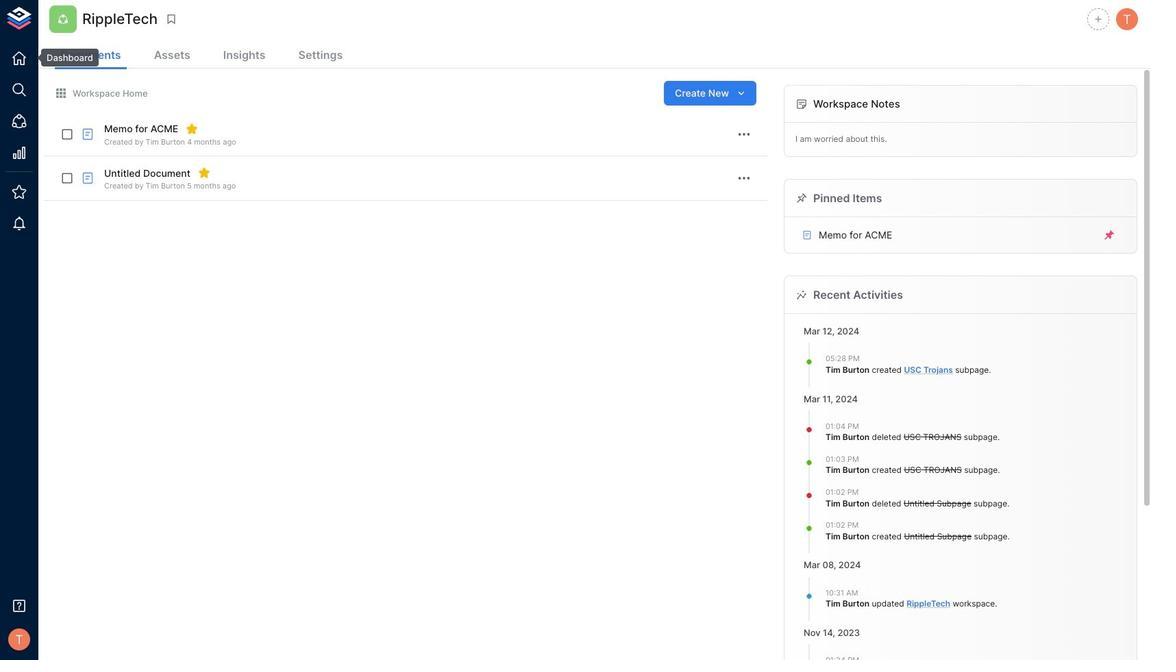 Task type: describe. For each thing, give the bounding box(es) containing it.
0 vertical spatial remove favorite image
[[186, 123, 198, 135]]

1 vertical spatial remove favorite image
[[198, 167, 210, 179]]

bookmark image
[[165, 13, 178, 25]]



Task type: locate. For each thing, give the bounding box(es) containing it.
remove favorite image
[[186, 123, 198, 135], [198, 167, 210, 179]]

tooltip
[[32, 49, 99, 67]]

unpin image
[[1104, 229, 1116, 241]]



Task type: vqa. For each thing, say whether or not it's contained in the screenshot.
content to create button
no



